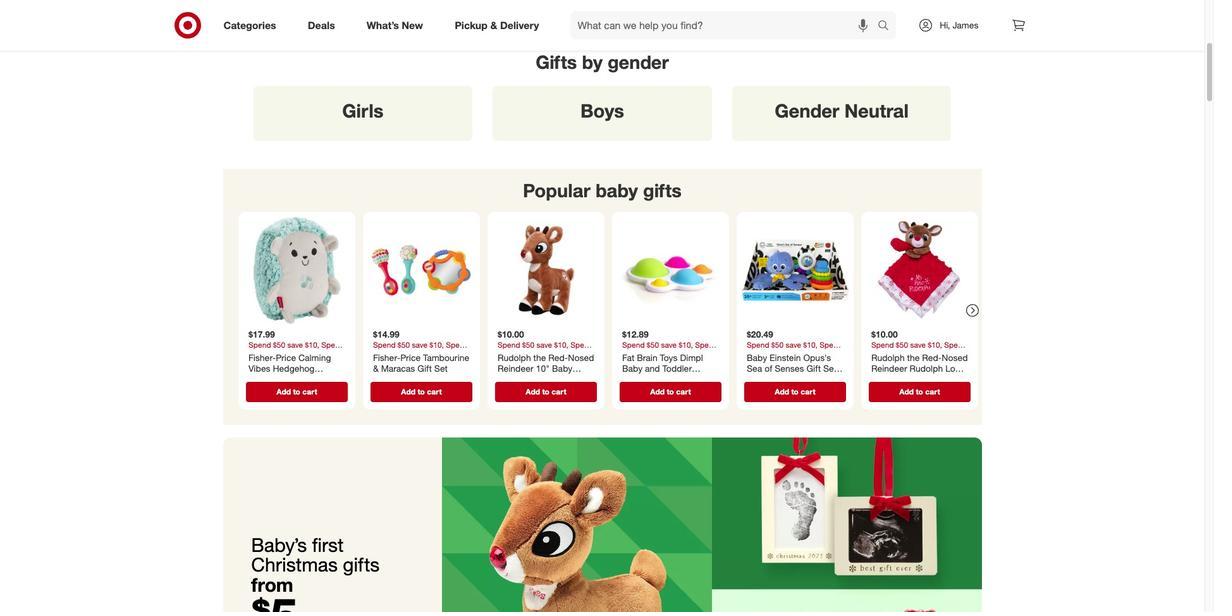 Task type: describe. For each thing, give the bounding box(es) containing it.
boys
[[581, 99, 624, 122]]

fisher-price calming vibes hedgehog soother
[[248, 352, 331, 385]]

hi,
[[940, 20, 950, 30]]

nosed for baby
[[568, 352, 594, 363]]

add to cart button for senses
[[744, 382, 846, 402]]

tambourine
[[423, 352, 469, 363]]

toy inside fat brain toys dimpl baby and toddler learning toy
[[659, 374, 672, 385]]

red- for 10"
[[548, 352, 568, 363]]

dimpl
[[680, 352, 703, 363]]

$10.00 for rudolph the red-nosed reindeer 10" baby rudolph light up musical toy - christmas
[[497, 329, 524, 340]]

hi, james
[[940, 20, 979, 30]]

of
[[764, 363, 772, 374]]

set inside fisher-price tambourine & maracas gift set
[[434, 363, 448, 374]]

add for 10"
[[526, 387, 540, 396]]

nosed for lovie
[[942, 352, 968, 363]]

musical
[[497, 385, 528, 396]]

baby einstein opus's sea of senses gift set - 3pc
[[747, 352, 843, 385]]

toy inside rudolph the red-nosed reindeer 10" baby rudolph light up musical toy - christmas
[[530, 385, 544, 396]]

add to cart for and
[[650, 387, 691, 396]]

christmas inside rudolph the red-nosed reindeer 10" baby rudolph light up musical toy - christmas
[[552, 385, 592, 396]]

baby's first christmas gifts from
[[251, 533, 380, 596]]

add for senses
[[775, 387, 789, 396]]

1 horizontal spatial &
[[491, 19, 497, 31]]

add to cart button for rudolph
[[869, 382, 971, 402]]

neutral
[[845, 99, 909, 122]]

cart for rudolph
[[925, 387, 940, 396]]

what's
[[367, 19, 399, 31]]

baby inside rudolph the red-nosed reindeer 10" baby rudolph light up musical toy - christmas
[[552, 363, 572, 374]]

to for rudolph
[[916, 387, 923, 396]]

popular
[[523, 179, 591, 202]]

gender
[[775, 99, 840, 122]]

what's new
[[367, 19, 423, 31]]

pickup
[[455, 19, 488, 31]]

opus's
[[803, 352, 831, 363]]

cart for senses
[[801, 387, 815, 396]]

up
[[555, 374, 567, 385]]

add to cart button for gift
[[370, 382, 472, 402]]

- inside rudolph the red-nosed reindeer rudolph lovie snuggle blanket soother - christmas
[[905, 385, 909, 396]]

brain
[[637, 352, 657, 363]]

$10.00 for rudolph the red-nosed reindeer rudolph lovie snuggle blanket soother - christmas
[[871, 329, 898, 340]]

light
[[533, 374, 553, 385]]

from
[[251, 573, 293, 596]]

soother inside fisher-price calming vibes hedgehog soother
[[248, 374, 280, 385]]

gift inside fisher-price tambourine & maracas gift set
[[417, 363, 432, 374]]

rudolph the red-nosed reindeer 10" baby rudolph light up musical toy - christmas
[[497, 352, 594, 396]]

gifts inside carousel region
[[643, 179, 682, 202]]

3pc
[[747, 374, 762, 385]]

add to cart button for and
[[620, 382, 721, 402]]

first
[[312, 533, 344, 556]]

girls
[[342, 99, 384, 122]]

gifts inside baby's first christmas gifts from
[[343, 553, 380, 576]]

cart for and
[[676, 387, 691, 396]]

to for senses
[[791, 387, 799, 396]]

rudolph the red-nosed reindeer rudolph lovie snuggle blanket soother - christmas image
[[866, 217, 973, 324]]

add to cart button for soother
[[246, 382, 348, 402]]

fisher- for vibes
[[248, 352, 276, 363]]

- inside the baby einstein opus's sea of senses gift set - 3pc
[[839, 363, 843, 374]]

soother inside rudolph the red-nosed reindeer rudolph lovie snuggle blanket soother - christmas
[[871, 385, 903, 396]]

popular baby gifts
[[523, 179, 682, 202]]

boys link
[[483, 76, 722, 149]]

gifts
[[536, 51, 577, 73]]

search button
[[872, 11, 903, 42]]

gift inside the baby einstein opus's sea of senses gift set - 3pc
[[806, 363, 821, 374]]

senses
[[775, 363, 804, 374]]

add to cart button for 10"
[[495, 382, 597, 402]]

baby inside the baby einstein opus's sea of senses gift set - 3pc
[[747, 352, 767, 363]]

fisher-price calming vibes hedgehog soother image
[[243, 217, 350, 324]]

cart for 10"
[[551, 387, 566, 396]]

baby's
[[251, 533, 307, 556]]

vibes
[[248, 363, 270, 374]]

fat brain toys dimpl baby and toddler learning toy image
[[617, 217, 724, 324]]

categories
[[224, 19, 276, 31]]

10"
[[536, 363, 549, 374]]

the for rudolph
[[907, 352, 920, 363]]

learning
[[622, 374, 656, 385]]



Task type: vqa. For each thing, say whether or not it's contained in the screenshot.
$24.50 at bottom right
no



Task type: locate. For each thing, give the bounding box(es) containing it.
& inside fisher-price tambourine & maracas gift set
[[373, 363, 378, 374]]

2 nosed from the left
[[942, 352, 968, 363]]

& left maracas
[[373, 363, 378, 374]]

2 cart from the left
[[427, 387, 442, 396]]

$10.00 up rudolph the red-nosed reindeer 10" baby rudolph light up musical toy - christmas
[[497, 329, 524, 340]]

pickup & delivery link
[[444, 11, 555, 39]]

1 horizontal spatial red-
[[922, 352, 942, 363]]

$12.89
[[622, 329, 649, 340]]

add to cart
[[276, 387, 317, 396], [401, 387, 442, 396], [526, 387, 566, 396], [650, 387, 691, 396], [775, 387, 815, 396], [899, 387, 940, 396]]

the up blanket
[[907, 352, 920, 363]]

2 red- from the left
[[922, 352, 942, 363]]

- inside rudolph the red-nosed reindeer 10" baby rudolph light up musical toy - christmas
[[546, 385, 549, 396]]

&
[[491, 19, 497, 31], [373, 363, 378, 374]]

soother down vibes
[[248, 374, 280, 385]]

to for 10"
[[542, 387, 549, 396]]

pickup & delivery
[[455, 19, 539, 31]]

4 add to cart from the left
[[650, 387, 691, 396]]

toys
[[660, 352, 677, 363]]

fat brain toys dimpl baby and toddler learning toy
[[622, 352, 703, 385]]

price for maracas
[[400, 352, 420, 363]]

add to cart for gift
[[401, 387, 442, 396]]

gifts
[[643, 179, 682, 202], [343, 553, 380, 576]]

1 horizontal spatial $10.00
[[871, 329, 898, 340]]

reindeer for snuggle
[[871, 363, 907, 374]]

deals link
[[297, 11, 351, 39]]

toy
[[659, 374, 672, 385], [530, 385, 544, 396]]

cart down blanket
[[925, 387, 940, 396]]

0 horizontal spatial reindeer
[[497, 363, 533, 374]]

add
[[276, 387, 291, 396], [401, 387, 415, 396], [526, 387, 540, 396], [650, 387, 665, 396], [775, 387, 789, 396], [899, 387, 914, 396]]

cart down fisher-price tambourine & maracas gift set
[[427, 387, 442, 396]]

cart down up at left bottom
[[551, 387, 566, 396]]

add to cart button down 10"
[[495, 382, 597, 402]]

fisher- inside fisher-price calming vibes hedgehog soother
[[248, 352, 276, 363]]

2 price from the left
[[400, 352, 420, 363]]

2 gift from the left
[[806, 363, 821, 374]]

- down blanket
[[905, 385, 909, 396]]

to for gift
[[417, 387, 425, 396]]

1 add from the left
[[276, 387, 291, 396]]

red- inside rudolph the red-nosed reindeer 10" baby rudolph light up musical toy - christmas
[[548, 352, 568, 363]]

1 horizontal spatial soother
[[871, 385, 903, 396]]

add to cart for senses
[[775, 387, 815, 396]]

add down senses at the bottom right of page
[[775, 387, 789, 396]]

to
[[293, 387, 300, 396], [417, 387, 425, 396], [542, 387, 549, 396], [667, 387, 674, 396], [791, 387, 799, 396], [916, 387, 923, 396]]

0 horizontal spatial soother
[[248, 374, 280, 385]]

baby inside fat brain toys dimpl baby and toddler learning toy
[[622, 363, 642, 374]]

1 horizontal spatial reindeer
[[871, 363, 907, 374]]

baby down fat in the bottom right of the page
[[622, 363, 642, 374]]

james
[[953, 20, 979, 30]]

0 horizontal spatial toy
[[530, 385, 544, 396]]

cart down toddler
[[676, 387, 691, 396]]

1 gift from the left
[[417, 363, 432, 374]]

reindeer
[[497, 363, 533, 374], [871, 363, 907, 374]]

add to cart down fisher-price tambourine & maracas gift set
[[401, 387, 442, 396]]

gift down the opus's
[[806, 363, 821, 374]]

price inside fisher-price calming vibes hedgehog soother
[[276, 352, 296, 363]]

1 reindeer from the left
[[497, 363, 533, 374]]

5 add from the left
[[775, 387, 789, 396]]

nosed left fat in the bottom right of the page
[[568, 352, 594, 363]]

1 cart from the left
[[302, 387, 317, 396]]

add to cart button down fisher-price tambourine & maracas gift set
[[370, 382, 472, 402]]

gift
[[417, 363, 432, 374], [806, 363, 821, 374]]

price for hedgehog
[[276, 352, 296, 363]]

nosed
[[568, 352, 594, 363], [942, 352, 968, 363]]

to down hedgehog
[[293, 387, 300, 396]]

1 horizontal spatial gifts
[[643, 179, 682, 202]]

0 horizontal spatial $10.00
[[497, 329, 524, 340]]

set down tambourine
[[434, 363, 448, 374]]

reindeer inside rudolph the red-nosed reindeer rudolph lovie snuggle blanket soother - christmas
[[871, 363, 907, 374]]

1 price from the left
[[276, 352, 296, 363]]

red- up blanket
[[922, 352, 942, 363]]

0 horizontal spatial christmas
[[251, 553, 338, 576]]

gender neutral link
[[722, 76, 962, 149]]

to for and
[[667, 387, 674, 396]]

fisher- inside fisher-price tambourine & maracas gift set
[[373, 352, 400, 363]]

nosed up lovie
[[942, 352, 968, 363]]

add for and
[[650, 387, 665, 396]]

the
[[533, 352, 546, 363], [907, 352, 920, 363]]

1 vertical spatial toy
[[530, 385, 544, 396]]

2 set from the left
[[823, 363, 837, 374]]

toy down "light"
[[530, 385, 544, 396]]

maracas
[[381, 363, 415, 374]]

2 reindeer from the left
[[871, 363, 907, 374]]

fisher- up vibes
[[248, 352, 276, 363]]

add to cart down the baby einstein opus's sea of senses gift set - 3pc
[[775, 387, 815, 396]]

add down maracas
[[401, 387, 415, 396]]

2 add from the left
[[401, 387, 415, 396]]

add to cart button down lovie
[[869, 382, 971, 402]]

0 horizontal spatial price
[[276, 352, 296, 363]]

add to cart button
[[246, 382, 348, 402], [370, 382, 472, 402], [495, 382, 597, 402], [620, 382, 721, 402], [744, 382, 846, 402], [869, 382, 971, 402]]

1 horizontal spatial the
[[907, 352, 920, 363]]

- down "light"
[[546, 385, 549, 396]]

0 vertical spatial gifts
[[643, 179, 682, 202]]

red-
[[548, 352, 568, 363], [922, 352, 942, 363]]

5 add to cart button from the left
[[744, 382, 846, 402]]

to down "light"
[[542, 387, 549, 396]]

rudolph the red-nosed reindeer 10" baby rudolph light up musical toy - christmas image
[[492, 217, 599, 324]]

4 to from the left
[[667, 387, 674, 396]]

0 horizontal spatial red-
[[548, 352, 568, 363]]

1 fisher- from the left
[[248, 352, 276, 363]]

0 horizontal spatial nosed
[[568, 352, 594, 363]]

1 vertical spatial gifts
[[343, 553, 380, 576]]

add down "light"
[[526, 387, 540, 396]]

reindeer up 'musical'
[[497, 363, 533, 374]]

price inside fisher-price tambourine & maracas gift set
[[400, 352, 420, 363]]

fisher- for &
[[373, 352, 400, 363]]

1 nosed from the left
[[568, 352, 594, 363]]

fisher-price tambourine & maracas gift set
[[373, 352, 469, 374]]

What can we help you find? suggestions appear below search field
[[570, 11, 881, 39]]

rudolph the red-nosed reindeer rudolph lovie snuggle blanket soother - christmas
[[871, 352, 968, 396]]

add for rudolph
[[899, 387, 914, 396]]

by
[[582, 51, 603, 73]]

price
[[276, 352, 296, 363], [400, 352, 420, 363]]

add for soother
[[276, 387, 291, 396]]

1 the from the left
[[533, 352, 546, 363]]

6 cart from the left
[[925, 387, 940, 396]]

price up hedgehog
[[276, 352, 296, 363]]

add to cart down toddler
[[650, 387, 691, 396]]

what's new link
[[356, 11, 439, 39]]

0 vertical spatial soother
[[248, 374, 280, 385]]

hedgehog
[[273, 363, 314, 374]]

the inside rudolph the red-nosed reindeer rudolph lovie snuggle blanket soother - christmas
[[907, 352, 920, 363]]

to down fisher-price tambourine & maracas gift set
[[417, 387, 425, 396]]

3 to from the left
[[542, 387, 549, 396]]

3 add from the left
[[526, 387, 540, 396]]

4 add from the left
[[650, 387, 665, 396]]

fisher-price tambourine & maracas gift set image
[[368, 217, 475, 324]]

christmas inside rudolph the red-nosed reindeer rudolph lovie snuggle blanket soother - christmas
[[911, 385, 952, 396]]

5 cart from the left
[[801, 387, 815, 396]]

0 horizontal spatial &
[[373, 363, 378, 374]]

to down the baby einstein opus's sea of senses gift set - 3pc
[[791, 387, 799, 396]]

snuggle
[[871, 374, 904, 385]]

2 add to cart from the left
[[401, 387, 442, 396]]

soother down snuggle at the right bottom of page
[[871, 385, 903, 396]]

soother
[[248, 374, 280, 385], [871, 385, 903, 396]]

add to cart for rudolph
[[899, 387, 940, 396]]

deals
[[308, 19, 335, 31]]

3 add to cart from the left
[[526, 387, 566, 396]]

gifts by gender
[[536, 51, 669, 73]]

sea
[[747, 363, 762, 374]]

christmas
[[552, 385, 592, 396], [911, 385, 952, 396], [251, 553, 338, 576]]

6 add to cart button from the left
[[869, 382, 971, 402]]

2 horizontal spatial christmas
[[911, 385, 952, 396]]

nosed inside rudolph the red-nosed reindeer 10" baby rudolph light up musical toy - christmas
[[568, 352, 594, 363]]

2 horizontal spatial baby
[[747, 352, 767, 363]]

0 horizontal spatial baby
[[552, 363, 572, 374]]

0 horizontal spatial set
[[434, 363, 448, 374]]

reindeer for rudolph
[[497, 363, 533, 374]]

add to cart down hedgehog
[[276, 387, 317, 396]]

cart down hedgehog
[[302, 387, 317, 396]]

1 horizontal spatial nosed
[[942, 352, 968, 363]]

$17.99
[[248, 329, 275, 340]]

1 horizontal spatial price
[[400, 352, 420, 363]]

cart for soother
[[302, 387, 317, 396]]

add for gift
[[401, 387, 415, 396]]

2 $10.00 from the left
[[871, 329, 898, 340]]

search
[[872, 20, 903, 33]]

cart for gift
[[427, 387, 442, 396]]

lovie
[[945, 363, 966, 374]]

add to cart button down senses at the bottom right of page
[[744, 382, 846, 402]]

1 vertical spatial &
[[373, 363, 378, 374]]

2 add to cart button from the left
[[370, 382, 472, 402]]

add down fisher-price calming vibes hedgehog soother
[[276, 387, 291, 396]]

1 add to cart button from the left
[[246, 382, 348, 402]]

2 the from the left
[[907, 352, 920, 363]]

1 vertical spatial soother
[[871, 385, 903, 396]]

set
[[434, 363, 448, 374], [823, 363, 837, 374]]

add to cart for soother
[[276, 387, 317, 396]]

add to cart down "light"
[[526, 387, 566, 396]]

red- for rudolph
[[922, 352, 942, 363]]

girls link
[[243, 76, 483, 149]]

baby
[[596, 179, 638, 202]]

the for 10"
[[533, 352, 546, 363]]

set inside the baby einstein opus's sea of senses gift set - 3pc
[[823, 363, 837, 374]]

red- inside rudolph the red-nosed reindeer rudolph lovie snuggle blanket soother - christmas
[[922, 352, 942, 363]]

add down blanket
[[899, 387, 914, 396]]

2 to from the left
[[417, 387, 425, 396]]

$10.00
[[497, 329, 524, 340], [871, 329, 898, 340]]

3 add to cart button from the left
[[495, 382, 597, 402]]

to for soother
[[293, 387, 300, 396]]

nosed inside rudolph the red-nosed reindeer rudolph lovie snuggle blanket soother - christmas
[[942, 352, 968, 363]]

0 vertical spatial toy
[[659, 374, 672, 385]]

toddler
[[662, 363, 692, 374]]

to down blanket
[[916, 387, 923, 396]]

1 set from the left
[[434, 363, 448, 374]]

einstein
[[769, 352, 801, 363]]

add to cart button down toddler
[[620, 382, 721, 402]]

reindeer up snuggle at the right bottom of page
[[871, 363, 907, 374]]

0 horizontal spatial gift
[[417, 363, 432, 374]]

delivery
[[500, 19, 539, 31]]

fisher- up maracas
[[373, 352, 400, 363]]

add down "learning"
[[650, 387, 665, 396]]

1 horizontal spatial -
[[839, 363, 843, 374]]

$20.49
[[747, 329, 773, 340]]

reindeer inside rudolph the red-nosed reindeer 10" baby rudolph light up musical toy - christmas
[[497, 363, 533, 374]]

-
[[839, 363, 843, 374], [546, 385, 549, 396], [905, 385, 909, 396]]

& right pickup
[[491, 19, 497, 31]]

the up 10"
[[533, 352, 546, 363]]

1 red- from the left
[[548, 352, 568, 363]]

blanket
[[906, 374, 936, 385]]

1 horizontal spatial gift
[[806, 363, 821, 374]]

6 add to cart from the left
[[899, 387, 940, 396]]

2 horizontal spatial -
[[905, 385, 909, 396]]

cart down the baby einstein opus's sea of senses gift set - 3pc
[[801, 387, 815, 396]]

calming
[[298, 352, 331, 363]]

5 to from the left
[[791, 387, 799, 396]]

$14.99
[[373, 329, 399, 340]]

christmas inside baby's first christmas gifts from
[[251, 553, 338, 576]]

$10.00 up snuggle at the right bottom of page
[[871, 329, 898, 340]]

cart
[[302, 387, 317, 396], [427, 387, 442, 396], [551, 387, 566, 396], [676, 387, 691, 396], [801, 387, 815, 396], [925, 387, 940, 396]]

price up maracas
[[400, 352, 420, 363]]

0 vertical spatial &
[[491, 19, 497, 31]]

carousel region
[[223, 169, 982, 438]]

6 to from the left
[[916, 387, 923, 396]]

add to cart for 10"
[[526, 387, 566, 396]]

1 horizontal spatial toy
[[659, 374, 672, 385]]

4 cart from the left
[[676, 387, 691, 396]]

add to cart down blanket
[[899, 387, 940, 396]]

gift down tambourine
[[417, 363, 432, 374]]

new
[[402, 19, 423, 31]]

1 $10.00 from the left
[[497, 329, 524, 340]]

categories link
[[213, 11, 292, 39]]

baby up sea
[[747, 352, 767, 363]]

0 horizontal spatial -
[[546, 385, 549, 396]]

1 horizontal spatial set
[[823, 363, 837, 374]]

red- up 10"
[[548, 352, 568, 363]]

set down the opus's
[[823, 363, 837, 374]]

5 add to cart from the left
[[775, 387, 815, 396]]

3 cart from the left
[[551, 387, 566, 396]]

rudolph
[[497, 352, 531, 363], [871, 352, 905, 363], [910, 363, 943, 374], [497, 374, 531, 385]]

fisher-
[[248, 352, 276, 363], [373, 352, 400, 363]]

1 horizontal spatial fisher-
[[373, 352, 400, 363]]

1 add to cart from the left
[[276, 387, 317, 396]]

and
[[645, 363, 660, 374]]

0 horizontal spatial gifts
[[343, 553, 380, 576]]

fat
[[622, 352, 634, 363]]

4 add to cart button from the left
[[620, 382, 721, 402]]

the inside rudolph the red-nosed reindeer 10" baby rudolph light up musical toy - christmas
[[533, 352, 546, 363]]

add to cart button down hedgehog
[[246, 382, 348, 402]]

0 horizontal spatial fisher-
[[248, 352, 276, 363]]

1 horizontal spatial christmas
[[552, 385, 592, 396]]

gender
[[608, 51, 669, 73]]

baby einstein opus's sea of senses gift set - 3pc image
[[742, 217, 849, 324]]

- right senses at the bottom right of page
[[839, 363, 843, 374]]

2 fisher- from the left
[[373, 352, 400, 363]]

6 add from the left
[[899, 387, 914, 396]]

gender neutral
[[775, 99, 909, 122]]

1 horizontal spatial baby
[[622, 363, 642, 374]]

baby up up at left bottom
[[552, 363, 572, 374]]

toy down toddler
[[659, 374, 672, 385]]

0 horizontal spatial the
[[533, 352, 546, 363]]

to down toddler
[[667, 387, 674, 396]]

1 to from the left
[[293, 387, 300, 396]]

baby
[[747, 352, 767, 363], [552, 363, 572, 374], [622, 363, 642, 374]]



